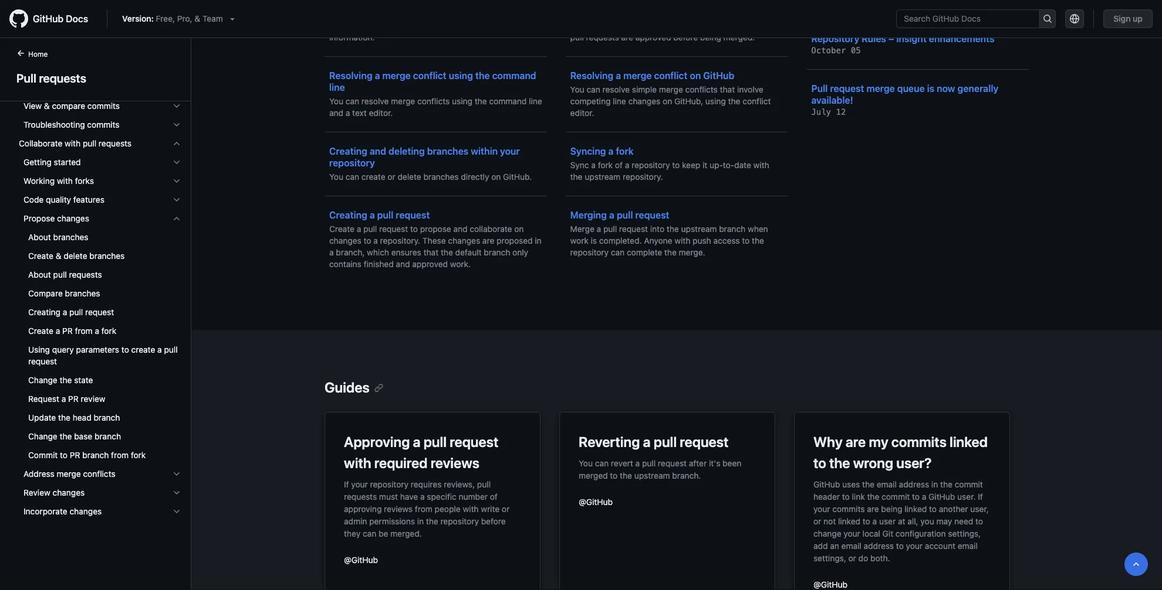 Task type: vqa. For each thing, say whether or not it's contained in the screenshot.
GitHub Enterprise Importer ELEMENT containing Understand GitHub Enterprise Importer
no



Task type: locate. For each thing, give the bounding box(es) containing it.
create
[[361, 172, 385, 182], [131, 345, 155, 355]]

branch down update the head branch link
[[95, 432, 121, 442]]

in inside the if your repository requires reviews, pull requests must have a specific number of approving reviews from people with write or admin permissions in the repository before they can be merged.
[[417, 517, 424, 527]]

are
[[482, 236, 494, 246], [846, 434, 866, 451], [867, 505, 879, 514]]

about up compare on the left
[[28, 270, 51, 280]]

is left now
[[927, 83, 934, 94]]

linked up all,
[[904, 505, 927, 514]]

to down when
[[742, 236, 750, 246]]

0 horizontal spatial of
[[490, 492, 498, 502]]

on inside creating a pull request create a pull request to propose and collaborate on changes to a repository. these changes are proposed in a branch, which ensures that the default branch only contains finished and approved work.
[[514, 224, 524, 234]]

1 horizontal spatial from
[[111, 451, 129, 461]]

create inside create a pr from a fork link
[[28, 327, 53, 336]]

email down need
[[958, 542, 978, 551]]

1 horizontal spatial linked
[[904, 505, 927, 514]]

to inside using query parameters to create a pull request
[[121, 345, 129, 355]]

your inside the if your repository requires reviews, pull requests must have a specific number of approving reviews from people with write or admin permissions in the repository before they can be merged.
[[351, 480, 368, 490]]

0 horizontal spatial are
[[482, 236, 494, 246]]

1 vertical spatial upstream
[[681, 224, 717, 234]]

branches inside the create & delete branches link
[[89, 251, 125, 261]]

1 vertical spatial if
[[978, 492, 983, 502]]

create
[[329, 224, 354, 234], [28, 251, 53, 261], [28, 327, 53, 336]]

1 vertical spatial about
[[28, 270, 51, 280]]

sc 9kayk9 0 image for propose changes
[[172, 214, 181, 224]]

0 vertical spatial pr
[[62, 327, 73, 336]]

0 horizontal spatial editor.
[[369, 108, 393, 118]]

creating inside creating a pull request link
[[28, 308, 60, 317]]

1 vertical spatial conflicts
[[417, 97, 450, 106]]

or down deleting
[[388, 172, 395, 182]]

resolving up competing
[[570, 70, 613, 81]]

0 vertical spatial repository.
[[623, 172, 663, 182]]

fork down syncing
[[598, 161, 613, 170]]

on right directly at top
[[491, 172, 501, 182]]

that
[[720, 85, 735, 94], [424, 248, 439, 258]]

Search GitHub Docs search field
[[897, 10, 1039, 28]]

resolving
[[329, 70, 372, 81], [570, 70, 613, 81]]

linked up user. on the bottom right of page
[[950, 434, 988, 451]]

2 vertical spatial creating
[[28, 308, 60, 317]]

collaborate with pull requests element containing getting started
[[9, 153, 191, 522]]

scroll to top image
[[1131, 560, 1141, 570]]

branches up create & delete branches
[[53, 233, 88, 242]]

tooltip
[[1124, 553, 1148, 577]]

commit up user. on the bottom right of page
[[955, 480, 983, 490]]

with down approving
[[344, 455, 371, 472]]

sc 9kayk9 0 image inside collaborate with pull requests dropdown button
[[172, 139, 181, 148]]

1 horizontal spatial @github
[[579, 498, 613, 507]]

& right view
[[44, 101, 50, 111]]

editor. down competing
[[570, 108, 594, 118]]

email
[[877, 480, 897, 490], [841, 542, 861, 551], [958, 542, 978, 551]]

pr
[[62, 327, 73, 336], [68, 395, 79, 404], [70, 451, 80, 461]]

queue
[[897, 83, 925, 94]]

creating up branch,
[[329, 210, 367, 221]]

collaborate with pull requests element containing collaborate with pull requests
[[9, 134, 191, 522]]

1 vertical spatial are
[[846, 434, 866, 451]]

email up being
[[877, 480, 897, 490]]

2 collaborate with pull requests element from the top
[[9, 153, 191, 522]]

1 collaborate with pull requests element from the top
[[9, 134, 191, 522]]

1 horizontal spatial pull
[[811, 83, 828, 94]]

branch down change the base branch link
[[82, 451, 109, 461]]

address up both.
[[864, 542, 894, 551]]

0 vertical spatial settings,
[[948, 529, 981, 539]]

0 vertical spatial create
[[361, 172, 385, 182]]

version:
[[122, 14, 154, 23]]

0 vertical spatial linked
[[950, 434, 988, 451]]

that up approved
[[424, 248, 439, 258]]

4 sc 9kayk9 0 image from the top
[[172, 177, 181, 186]]

0 vertical spatial resolve
[[602, 85, 630, 94]]

@github for approving a pull request with required reviews
[[344, 556, 378, 565]]

sc 9kayk9 0 image for incorporate changes
[[172, 508, 181, 517]]

@github
[[579, 498, 613, 507], [344, 556, 378, 565], [813, 580, 847, 590]]

1 horizontal spatial is
[[927, 83, 934, 94]]

sc 9kayk9 0 image inside propose changes dropdown button
[[172, 214, 181, 224]]

or right write
[[502, 505, 510, 514]]

parameters
[[76, 345, 119, 355]]

commits up user?
[[891, 434, 947, 451]]

anyone
[[644, 236, 672, 246]]

branches up creating a pull request at the left of the page
[[65, 289, 100, 299]]

merging
[[570, 210, 607, 221]]

date
[[734, 161, 751, 170]]

2 horizontal spatial &
[[194, 14, 200, 23]]

after
[[689, 459, 707, 469]]

changes down simple at the right
[[628, 97, 660, 106]]

address merge conflicts button
[[14, 465, 186, 484]]

change up commit
[[28, 432, 57, 442]]

the inside why are my commits linked to the wrong user?
[[829, 455, 850, 472]]

now
[[937, 83, 955, 94]]

2 vertical spatial create
[[28, 327, 53, 336]]

these
[[422, 236, 446, 246]]

a inside you can revert a pull request after it's been merged to the upstream branch.
[[635, 459, 640, 469]]

1 vertical spatial reviews
[[384, 505, 413, 514]]

with up merge. on the top right of the page
[[674, 236, 690, 246]]

into
[[650, 224, 664, 234]]

7 sc 9kayk9 0 image from the top
[[172, 489, 181, 498]]

& for view & compare commits
[[44, 101, 50, 111]]

local
[[863, 529, 880, 539]]

request down compare branches link
[[85, 308, 114, 317]]

1 horizontal spatial line
[[529, 97, 542, 106]]

0 horizontal spatial pull
[[16, 71, 36, 85]]

1 vertical spatial create
[[131, 345, 155, 355]]

sc 9kayk9 0 image for getting started
[[172, 158, 181, 167]]

from down creating a pull request at the left of the page
[[75, 327, 93, 336]]

1 editor. from the left
[[369, 108, 393, 118]]

2 about from the top
[[28, 270, 51, 280]]

head
[[73, 413, 91, 423]]

2 vertical spatial upstream
[[634, 471, 670, 481]]

pull requests
[[16, 71, 86, 85]]

1 vertical spatial is
[[591, 236, 597, 246]]

request
[[830, 83, 864, 94], [396, 210, 430, 221], [635, 210, 669, 221], [379, 224, 408, 234], [619, 224, 648, 234], [85, 308, 114, 317], [28, 357, 57, 367], [450, 434, 498, 451], [680, 434, 729, 451], [658, 459, 687, 469]]

github inside resolving a merge conflict on github you can resolve simple merge conflicts that involve competing line changes on github, using the conflict editor.
[[703, 70, 734, 81]]

0 horizontal spatial create
[[131, 345, 155, 355]]

0 horizontal spatial is
[[591, 236, 597, 246]]

1 vertical spatial settings,
[[813, 554, 846, 564]]

a inside the if your repository requires reviews, pull requests must have a specific number of approving reviews from people with write or admin permissions in the repository before they can be merged.
[[420, 492, 425, 502]]

1 horizontal spatial conflict
[[654, 70, 687, 81]]

1 horizontal spatial of
[[615, 161, 623, 170]]

that inside resolving a merge conflict on github you can resolve simple merge conflicts that involve competing line changes on github, using the conflict editor.
[[720, 85, 735, 94]]

& down about branches
[[56, 251, 61, 261]]

request down using
[[28, 357, 57, 367]]

create down about branches
[[28, 251, 53, 261]]

view & compare commits
[[23, 101, 120, 111]]

1 vertical spatial of
[[490, 492, 498, 502]]

creating down compare on the left
[[28, 308, 60, 317]]

pull requests element
[[0, 45, 191, 590]]

creating inside creating a pull request create a pull request to propose and collaborate on changes to a repository. these changes are proposed in a branch, which ensures that the default branch only contains finished and approved work.
[[329, 210, 367, 221]]

editor. inside resolving a merge conflict using the command line you can resolve merge conflicts using the command line and a text editor.
[[369, 108, 393, 118]]

sc 9kayk9 0 image inside view & compare commits dropdown button
[[172, 102, 181, 111]]

commit up being
[[882, 492, 910, 502]]

can inside you can revert a pull request after it's been merged to the upstream branch.
[[595, 459, 609, 469]]

you inside creating and deleting branches within your repository you can create or delete branches directly on github.
[[329, 172, 343, 182]]

& right the pro,
[[194, 14, 200, 23]]

can inside the if your repository requires reviews, pull requests must have a specific number of approving reviews from people with write or admin permissions in the repository before they can be merged.
[[363, 529, 376, 539]]

2 vertical spatial in
[[417, 517, 424, 527]]

1 sc 9kayk9 0 image from the top
[[172, 120, 181, 130]]

from down have
[[415, 505, 432, 514]]

propose changes element containing about branches
[[9, 228, 191, 465]]

2 resolving from the left
[[570, 70, 613, 81]]

is inside merging a pull request merge a pull request into the upstream branch when work is completed. anyone with push access to the repository can complete the merge.
[[591, 236, 597, 246]]

change the base branch link
[[14, 428, 186, 447]]

conflict for on
[[654, 70, 687, 81]]

0 horizontal spatial resolving
[[329, 70, 372, 81]]

upstream inside merging a pull request merge a pull request into the upstream branch when work is completed. anyone with push access to the repository can complete the merge.
[[681, 224, 717, 234]]

creating inside creating and deleting branches within your repository you can create or delete branches directly on github.
[[329, 146, 367, 157]]

8 sc 9kayk9 0 image from the top
[[172, 508, 181, 517]]

sign up link
[[1103, 9, 1153, 28]]

@github down they at the bottom of the page
[[344, 556, 378, 565]]

2 horizontal spatial @github
[[813, 580, 847, 590]]

2 editor. from the left
[[570, 108, 594, 118]]

and left deleting
[[370, 146, 386, 157]]

2 horizontal spatial in
[[931, 480, 938, 490]]

docs
[[66, 13, 88, 24]]

0 vertical spatial sc 9kayk9 0 image
[[172, 120, 181, 130]]

1 vertical spatial in
[[931, 480, 938, 490]]

2 vertical spatial pr
[[70, 451, 80, 461]]

creating a pull request create a pull request to propose and collaborate on changes to a repository. these changes are proposed in a branch, which ensures that the default branch only contains finished and approved work.
[[329, 210, 542, 269]]

syncing
[[570, 146, 606, 157]]

in inside github uses the email address in the commit header to link the commit to a github user. if your commits are being linked to another user, or not linked to a user at all, you may need to change your local git configuration settings, add an email address to your account email settings, or do both.
[[931, 480, 938, 490]]

editor.
[[369, 108, 393, 118], [570, 108, 594, 118]]

linked right not
[[838, 517, 860, 527]]

conflicts up the github,
[[685, 85, 718, 94]]

resolve inside resolving a merge conflict using the command line you can resolve merge conflicts using the command line and a text editor.
[[361, 97, 389, 106]]

5 sc 9kayk9 0 image from the top
[[172, 195, 181, 205]]

1 horizontal spatial editor.
[[570, 108, 594, 118]]

select language: current language is english image
[[1070, 14, 1079, 23]]

your right within
[[500, 146, 520, 157]]

0 vertical spatial of
[[615, 161, 623, 170]]

0 vertical spatial delete
[[398, 172, 421, 182]]

2 sc 9kayk9 0 image from the top
[[172, 214, 181, 224]]

with down number
[[463, 505, 479, 514]]

upstream down "reverting a pull request"
[[634, 471, 670, 481]]

which
[[367, 248, 389, 258]]

are inside github uses the email address in the commit header to link the commit to a github user. if your commits are being linked to another user, or not linked to a user at all, you may need to change your local git configuration settings, add an email address to your account email settings, or do both.
[[867, 505, 879, 514]]

create up using
[[28, 327, 53, 336]]

reviews up permissions
[[384, 505, 413, 514]]

repository up must
[[370, 480, 409, 490]]

resolve up text
[[361, 97, 389, 106]]

fork
[[616, 146, 634, 157], [598, 161, 613, 170], [101, 327, 116, 336], [131, 451, 146, 461]]

@github down an
[[813, 580, 847, 590]]

propose changes element
[[9, 210, 191, 465], [9, 228, 191, 465]]

can
[[587, 85, 600, 94], [346, 97, 359, 106], [346, 172, 359, 182], [611, 248, 625, 258], [595, 459, 609, 469], [363, 529, 376, 539]]

commits inside why are my commits linked to the wrong user?
[[891, 434, 947, 451]]

pr down creating a pull request at the left of the page
[[62, 327, 73, 336]]

requests down troubleshooting commits dropdown button
[[99, 139, 132, 148]]

1 vertical spatial &
[[44, 101, 50, 111]]

your up approving
[[351, 480, 368, 490]]

1 vertical spatial address
[[864, 542, 894, 551]]

triangle down image
[[228, 14, 237, 23]]

request up branch.
[[658, 459, 687, 469]]

1 horizontal spatial commit
[[955, 480, 983, 490]]

1 resolving from the left
[[329, 70, 372, 81]]

and inside creating and deleting branches within your repository you can create or delete branches directly on github.
[[370, 146, 386, 157]]

0 vertical spatial change
[[28, 376, 57, 386]]

conflict
[[413, 70, 446, 81], [654, 70, 687, 81], [743, 97, 771, 106]]

2 propose changes element from the top
[[9, 228, 191, 465]]

@github for reverting a pull request
[[579, 498, 613, 507]]

1 propose changes element from the top
[[9, 210, 191, 465]]

1 horizontal spatial create
[[361, 172, 385, 182]]

branch
[[719, 224, 745, 234], [484, 248, 510, 258], [94, 413, 120, 423], [95, 432, 121, 442], [82, 451, 109, 461]]

1 vertical spatial pr
[[68, 395, 79, 404]]

1 vertical spatial repository.
[[380, 236, 420, 246]]

compare branches
[[28, 289, 100, 299]]

settings, down need
[[948, 529, 981, 539]]

requests up approving
[[344, 492, 377, 502]]

of right sync
[[615, 161, 623, 170]]

with
[[65, 139, 80, 148], [753, 161, 769, 170], [57, 176, 73, 186], [674, 236, 690, 246], [344, 455, 371, 472], [463, 505, 479, 514]]

2 vertical spatial conflicts
[[83, 470, 115, 479]]

october 05 element
[[811, 45, 861, 55]]

collaborate with pull requests element
[[9, 134, 191, 522], [9, 153, 191, 522]]

0 horizontal spatial @github
[[344, 556, 378, 565]]

fork down change the base branch link
[[131, 451, 146, 461]]

review
[[23, 489, 50, 498]]

2 vertical spatial &
[[56, 251, 61, 261]]

a inside approving a pull request with required reviews
[[413, 434, 420, 451]]

1 horizontal spatial resolve
[[602, 85, 630, 94]]

pull down home
[[16, 71, 36, 85]]

line
[[329, 82, 345, 93], [529, 97, 542, 106], [613, 97, 626, 106]]

with inside syncing a fork sync a fork of a repository to keep it up-to-date with the upstream repository.
[[753, 161, 769, 170]]

creating for repository
[[329, 146, 367, 157]]

1 horizontal spatial resolving
[[570, 70, 613, 81]]

the inside change the state link
[[60, 376, 72, 386]]

sc 9kayk9 0 image inside review changes dropdown button
[[172, 489, 181, 498]]

commit to pr branch from fork
[[28, 451, 146, 461]]

compare
[[52, 101, 85, 111]]

0 horizontal spatial address
[[864, 542, 894, 551]]

creating a pull request link
[[14, 303, 186, 322]]

of up write
[[490, 492, 498, 502]]

in down user?
[[931, 480, 938, 490]]

sc 9kayk9 0 image inside address merge conflicts dropdown button
[[172, 470, 181, 479]]

request up available!
[[830, 83, 864, 94]]

you inside resolving a merge conflict using the command line you can resolve merge conflicts using the command line and a text editor.
[[329, 97, 343, 106]]

pr for from
[[62, 327, 73, 336]]

6 sc 9kayk9 0 image from the top
[[172, 470, 181, 479]]

resolving for line
[[329, 70, 372, 81]]

3 sc 9kayk9 0 image from the top
[[172, 158, 181, 167]]

1 sc 9kayk9 0 image from the top
[[172, 102, 181, 111]]

branch inside 'link'
[[82, 451, 109, 461]]

collaborate with pull requests
[[19, 139, 132, 148]]

repository left keep
[[632, 161, 670, 170]]

1 vertical spatial from
[[111, 451, 129, 461]]

conflicts down commit to pr branch from fork 'link'
[[83, 470, 115, 479]]

upstream up push
[[681, 224, 717, 234]]

0 horizontal spatial upstream
[[585, 172, 620, 182]]

settings, down an
[[813, 554, 846, 564]]

pr for branch
[[70, 451, 80, 461]]

@github down "merged" at bottom
[[579, 498, 613, 507]]

october
[[811, 45, 846, 55]]

can inside resolving a merge conflict on github you can resolve simple merge conflicts that involve competing line changes on github, using the conflict editor.
[[587, 85, 600, 94]]

conflict inside resolving a merge conflict using the command line you can resolve merge conflicts using the command line and a text editor.
[[413, 70, 446, 81]]

email right an
[[841, 542, 861, 551]]

pr up 'update the head branch'
[[68, 395, 79, 404]]

is right the work
[[591, 236, 597, 246]]

do
[[858, 554, 868, 564]]

pull inside using query parameters to create a pull request
[[164, 345, 178, 355]]

1 horizontal spatial settings,
[[948, 529, 981, 539]]

0 vertical spatial command
[[492, 70, 536, 81]]

the inside update the head branch link
[[58, 413, 70, 423]]

0 horizontal spatial conflict
[[413, 70, 446, 81]]

approving
[[344, 434, 410, 451]]

change
[[28, 376, 57, 386], [28, 432, 57, 442]]

0 horizontal spatial from
[[75, 327, 93, 336]]

and left text
[[329, 108, 343, 118]]

0 vertical spatial address
[[899, 480, 929, 490]]

pull
[[16, 71, 36, 85], [811, 83, 828, 94]]

1 vertical spatial delete
[[64, 251, 87, 261]]

0 vertical spatial in
[[535, 236, 542, 246]]

0 horizontal spatial conflicts
[[83, 470, 115, 479]]

repository inside syncing a fork sync a fork of a repository to keep it up-to-date with the upstream repository.
[[632, 161, 670, 170]]

reviews up reviews,
[[431, 455, 479, 472]]

0 horizontal spatial reviews
[[384, 505, 413, 514]]

1 vertical spatial that
[[424, 248, 439, 258]]

0 vertical spatial are
[[482, 236, 494, 246]]

up-
[[710, 161, 723, 170]]

changes down review changes dropdown button
[[70, 507, 102, 517]]

pull inside the if your repository requires reviews, pull requests must have a specific number of approving reviews from people with write or admin permissions in the repository before they can be merged.
[[477, 480, 491, 490]]

sc 9kayk9 0 image for address merge conflicts
[[172, 470, 181, 479]]

sc 9kayk9 0 image
[[172, 120, 181, 130], [172, 214, 181, 224]]

github docs link
[[9, 9, 97, 28]]

1 horizontal spatial repository.
[[623, 172, 663, 182]]

sc 9kayk9 0 image
[[172, 102, 181, 111], [172, 139, 181, 148], [172, 158, 181, 167], [172, 177, 181, 186], [172, 195, 181, 205], [172, 470, 181, 479], [172, 489, 181, 498], [172, 508, 181, 517]]

creating and deleting branches within your repository you can create or delete branches directly on github.
[[329, 146, 532, 182]]

requests
[[39, 71, 86, 85], [99, 139, 132, 148], [69, 270, 102, 280], [344, 492, 377, 502]]

2 horizontal spatial linked
[[950, 434, 988, 451]]

& for create & delete branches
[[56, 251, 61, 261]]

revert
[[611, 459, 633, 469]]

conflicts inside resolving a merge conflict on github you can resolve simple merge conflicts that involve competing line changes on github, using the conflict editor.
[[685, 85, 718, 94]]

branch down proposed
[[484, 248, 510, 258]]

1 horizontal spatial email
[[877, 480, 897, 490]]

or inside the if your repository requires reviews, pull requests must have a specific number of approving reviews from people with write or admin permissions in the repository before they can be merged.
[[502, 505, 510, 514]]

request up the completed.
[[619, 224, 648, 234]]

delete up about pull requests
[[64, 251, 87, 261]]

0 vertical spatial creating
[[329, 146, 367, 157]]

commits down link
[[832, 505, 865, 514]]

to inside 'link'
[[60, 451, 68, 461]]

they
[[344, 529, 360, 539]]

2 vertical spatial @github
[[813, 580, 847, 590]]

0 horizontal spatial if
[[344, 480, 349, 490]]

using
[[449, 70, 473, 81], [452, 97, 472, 106], [705, 97, 726, 106]]

free,
[[156, 14, 175, 23]]

2 horizontal spatial from
[[415, 505, 432, 514]]

0 vertical spatial reviews
[[431, 455, 479, 472]]

link
[[852, 492, 865, 502]]

propose changes button
[[14, 210, 186, 228]]

sc 9kayk9 0 image for working with forks
[[172, 177, 181, 186]]

of inside syncing a fork sync a fork of a repository to keep it up-to-date with the upstream repository.
[[615, 161, 623, 170]]

conflicts up deleting
[[417, 97, 450, 106]]

0 horizontal spatial email
[[841, 542, 861, 551]]

if inside the if your repository requires reviews, pull requests must have a specific number of approving reviews from people with write or admin permissions in the repository before they can be merged.
[[344, 480, 349, 490]]

1 vertical spatial creating
[[329, 210, 367, 221]]

with right date
[[753, 161, 769, 170]]

1 vertical spatial sc 9kayk9 0 image
[[172, 214, 181, 224]]

july 12 element
[[811, 107, 846, 117]]

create inside the create & delete branches link
[[28, 251, 53, 261]]

@github for why are my commits linked to the wrong user?
[[813, 580, 847, 590]]

update the head branch
[[28, 413, 120, 423]]

sc 9kayk9 0 image inside getting started dropdown button
[[172, 158, 181, 167]]

from
[[75, 327, 93, 336], [111, 451, 129, 461], [415, 505, 432, 514]]

sign up
[[1113, 14, 1143, 23]]

need
[[954, 517, 973, 527]]

commits down view & compare commits dropdown button
[[87, 120, 119, 130]]

simple
[[632, 85, 657, 94]]

1 vertical spatial change
[[28, 432, 57, 442]]

repository
[[329, 158, 375, 169], [632, 161, 670, 170], [570, 248, 609, 258], [370, 480, 409, 490], [440, 517, 479, 527]]

working with forks
[[23, 176, 94, 186]]

in inside creating a pull request create a pull request to propose and collaborate on changes to a repository. these changes are proposed in a branch, which ensures that the default branch only contains finished and approved work.
[[535, 236, 542, 246]]

you inside resolving a merge conflict on github you can resolve simple merge conflicts that involve competing line changes on github, using the conflict editor.
[[570, 85, 584, 94]]

repository. up ensures
[[380, 236, 420, 246]]

delete down deleting
[[398, 172, 421, 182]]

specific
[[427, 492, 456, 502]]

0 horizontal spatial repository.
[[380, 236, 420, 246]]

1 horizontal spatial if
[[978, 492, 983, 502]]

request a pr review
[[28, 395, 105, 404]]

fork inside 'link'
[[131, 451, 146, 461]]

work
[[570, 236, 589, 246]]

commit to pr branch from fork link
[[14, 447, 186, 465]]

is
[[927, 83, 934, 94], [591, 236, 597, 246]]

0 horizontal spatial in
[[417, 517, 424, 527]]

compare
[[28, 289, 63, 299]]

branch for update the head branch
[[94, 413, 120, 423]]

command
[[492, 70, 536, 81], [489, 97, 527, 106]]

generally
[[957, 83, 999, 94]]

2 horizontal spatial line
[[613, 97, 626, 106]]

a
[[375, 70, 380, 81], [616, 70, 621, 81], [346, 108, 350, 118], [608, 146, 614, 157], [591, 161, 596, 170], [625, 161, 629, 170], [370, 210, 375, 221], [609, 210, 614, 221], [357, 224, 361, 234], [597, 224, 601, 234], [373, 236, 378, 246], [329, 248, 334, 258], [63, 308, 67, 317], [56, 327, 60, 336], [95, 327, 99, 336], [157, 345, 162, 355], [61, 395, 66, 404], [413, 434, 420, 451], [643, 434, 651, 451], [635, 459, 640, 469], [420, 492, 425, 502], [922, 492, 926, 502], [872, 517, 877, 527]]

0 vertical spatial create
[[329, 224, 354, 234]]

delete inside the pull requests element
[[64, 251, 87, 261]]

a inside using query parameters to create a pull request
[[157, 345, 162, 355]]

pull for pull requests
[[16, 71, 36, 85]]

resolving inside resolving a merge conflict using the command line you can resolve merge conflicts using the command line and a text editor.
[[329, 70, 372, 81]]

the inside resolving a merge conflict on github you can resolve simple merge conflicts that involve competing line changes on github, using the conflict editor.
[[728, 97, 740, 106]]

1 horizontal spatial in
[[535, 236, 542, 246]]

None search field
[[896, 9, 1056, 28]]

1 horizontal spatial reviews
[[431, 455, 479, 472]]

conflicts inside resolving a merge conflict using the command line you can resolve merge conflicts using the command line and a text editor.
[[417, 97, 450, 106]]

merge inside dropdown button
[[57, 470, 81, 479]]

pull inside pull request merge queue is now generally available! july 12
[[811, 83, 828, 94]]

are left being
[[867, 505, 879, 514]]

about pull requests link
[[14, 266, 186, 285]]

requests down create & delete branches
[[69, 270, 102, 280]]

about for about pull requests
[[28, 270, 51, 280]]

0 vertical spatial @github
[[579, 498, 613, 507]]

2 change from the top
[[28, 432, 57, 442]]

2 sc 9kayk9 0 image from the top
[[172, 139, 181, 148]]

pull
[[83, 139, 96, 148], [377, 210, 393, 221], [617, 210, 633, 221], [363, 224, 377, 234], [603, 224, 617, 234], [53, 270, 67, 280], [69, 308, 83, 317], [164, 345, 178, 355], [423, 434, 447, 451], [654, 434, 677, 451], [642, 459, 656, 469], [477, 480, 491, 490]]

1 about from the top
[[28, 233, 51, 242]]

why are my commits linked to the wrong user?
[[813, 434, 988, 472]]

& inside propose changes element
[[56, 251, 61, 261]]

1 change from the top
[[28, 376, 57, 386]]

address merge conflicts
[[23, 470, 115, 479]]

creating down text
[[329, 146, 367, 157]]

repository. inside syncing a fork sync a fork of a repository to keep it up-to-date with the upstream repository.
[[623, 172, 663, 182]]

&
[[194, 14, 200, 23], [44, 101, 50, 111], [56, 251, 61, 261]]

1 horizontal spatial delete
[[398, 172, 421, 182]]

change for change the base branch
[[28, 432, 57, 442]]

creating a pull request
[[28, 308, 114, 317]]

pr for review
[[68, 395, 79, 404]]

0 vertical spatial that
[[720, 85, 735, 94]]

2 horizontal spatial conflicts
[[685, 85, 718, 94]]

that left involve
[[720, 85, 735, 94]]

0 horizontal spatial that
[[424, 248, 439, 258]]

2 vertical spatial are
[[867, 505, 879, 514]]

1 horizontal spatial that
[[720, 85, 735, 94]]



Task type: describe. For each thing, give the bounding box(es) containing it.
repository down people
[[440, 517, 479, 527]]

merging a pull request merge a pull request into the upstream branch when work is completed. anyone with push access to the repository can complete the merge.
[[570, 210, 768, 258]]

request up after
[[680, 434, 729, 451]]

code quality features
[[23, 195, 104, 205]]

your left local
[[844, 529, 860, 539]]

changes down address merge conflicts
[[53, 489, 85, 498]]

version: free, pro, & team
[[122, 14, 223, 23]]

pull request merge queue is now generally available! july 12
[[811, 83, 999, 117]]

conflict for using
[[413, 70, 446, 81]]

2 horizontal spatial email
[[958, 542, 978, 551]]

conflicts inside dropdown button
[[83, 470, 115, 479]]

repository inside merging a pull request merge a pull request into the upstream branch when work is completed. anyone with push access to the repository can complete the merge.
[[570, 248, 609, 258]]

requires
[[411, 480, 442, 490]]

have
[[400, 492, 418, 502]]

deleting
[[389, 146, 425, 157]]

creating for pull
[[329, 210, 367, 221]]

add
[[813, 542, 828, 551]]

required
[[374, 455, 428, 472]]

to up you
[[929, 505, 937, 514]]

to inside why are my commits linked to the wrong user?
[[813, 455, 826, 472]]

commits inside github uses the email address in the commit header to link the commit to a github user. if your commits are being linked to another user, or not linked to a user at all, you may need to change your local git configuration settings, add an email address to your account email settings, or do both.
[[832, 505, 865, 514]]

home
[[28, 50, 48, 58]]

resolving for can
[[570, 70, 613, 81]]

working
[[23, 176, 55, 186]]

pull for pull request merge queue is now generally available! july 12
[[811, 83, 828, 94]]

can inside merging a pull request merge a pull request into the upstream branch when work is completed. anyone with push access to the repository can complete the merge.
[[611, 248, 625, 258]]

view & compare commits button
[[14, 97, 186, 116]]

to up local
[[863, 517, 870, 527]]

line inside resolving a merge conflict on github you can resolve simple merge conflicts that involve competing line changes on github, using the conflict editor.
[[613, 97, 626, 106]]

upstream inside you can revert a pull request after it's been merged to the upstream branch.
[[634, 471, 670, 481]]

or left not
[[813, 517, 821, 527]]

all,
[[907, 517, 918, 527]]

1 vertical spatial command
[[489, 97, 527, 106]]

sc 9kayk9 0 image for view & compare commits
[[172, 102, 181, 111]]

using
[[28, 345, 50, 355]]

delete inside creating and deleting branches within your repository you can create or delete branches directly on github.
[[398, 172, 421, 182]]

repository inside creating and deleting branches within your repository you can create or delete branches directly on github.
[[329, 158, 375, 169]]

update the head branch link
[[14, 409, 186, 428]]

branch for change the base branch
[[95, 432, 121, 442]]

git
[[882, 529, 893, 539]]

request inside you can revert a pull request after it's been merged to the upstream branch.
[[658, 459, 687, 469]]

number
[[459, 492, 488, 502]]

create inside creating a pull request create a pull request to propose and collaborate on changes to a repository. these changes are proposed in a branch, which ensures that the default branch only contains finished and approved work.
[[329, 224, 354, 234]]

1 vertical spatial linked
[[904, 505, 927, 514]]

that inside creating a pull request create a pull request to propose and collaborate on changes to a repository. these changes are proposed in a branch, which ensures that the default branch only contains finished and approved work.
[[424, 248, 439, 258]]

and inside resolving a merge conflict using the command line you can resolve merge conflicts using the command line and a text editor.
[[329, 108, 343, 118]]

sc 9kayk9 0 image for troubleshooting commits
[[172, 120, 181, 130]]

resolving a merge conflict on github you can resolve simple merge conflicts that involve competing line changes on github, using the conflict editor.
[[570, 70, 771, 118]]

with down troubleshooting commits
[[65, 139, 80, 148]]

if inside github uses the email address in the commit header to link the commit to a github user. if your commits are being linked to another user, or not linked to a user at all, you may need to change your local git configuration settings, add an email address to your account email settings, or do both.
[[978, 492, 983, 502]]

reverting a pull request
[[579, 434, 729, 451]]

state
[[74, 376, 93, 386]]

an
[[830, 542, 839, 551]]

on left the github,
[[663, 97, 672, 106]]

the inside you can revert a pull request after it's been merged to the upstream branch.
[[620, 471, 632, 481]]

about pull requests
[[28, 270, 102, 280]]

changes inside resolving a merge conflict on github you can resolve simple merge conflicts that involve competing line changes on github, using the conflict editor.
[[628, 97, 660, 106]]

github docs
[[33, 13, 88, 24]]

about branches
[[28, 233, 88, 242]]

branch for commit to pr branch from fork
[[82, 451, 109, 461]]

reviews inside the if your repository requires reviews, pull requests must have a specific number of approving reviews from people with write or admin permissions in the repository before they can be merged.
[[384, 505, 413, 514]]

to left link
[[842, 492, 850, 502]]

github,
[[674, 97, 703, 106]]

change for change the state
[[28, 376, 57, 386]]

resolve inside resolving a merge conflict on github you can resolve simple merge conflicts that involve competing line changes on github, using the conflict editor.
[[602, 85, 630, 94]]

changes down code quality features
[[57, 214, 89, 224]]

repository. inside creating a pull request create a pull request to propose and collaborate on changes to a repository. these changes are proposed in a branch, which ensures that the default branch only contains finished and approved work.
[[380, 236, 420, 246]]

is inside pull request merge queue is now generally available! july 12
[[927, 83, 934, 94]]

changes up default
[[448, 236, 480, 246]]

syncing a fork sync a fork of a repository to keep it up-to-date with the upstream repository.
[[570, 146, 769, 182]]

the inside creating a pull request create a pull request to propose and collaborate on changes to a repository. these changes are proposed in a branch, which ensures that the default branch only contains finished and approved work.
[[441, 248, 453, 258]]

fork for syncing
[[598, 161, 613, 170]]

request up ensures
[[379, 224, 408, 234]]

up
[[1133, 14, 1143, 23]]

propose changes element containing propose changes
[[9, 210, 191, 465]]

when
[[748, 224, 768, 234]]

to up which
[[364, 236, 371, 246]]

branch inside merging a pull request merge a pull request into the upstream branch when work is completed. anyone with push access to the repository can complete the merge.
[[719, 224, 745, 234]]

branch inside creating a pull request create a pull request to propose and collaborate on changes to a repository. these changes are proposed in a branch, which ensures that the default branch only contains finished and approved work.
[[484, 248, 510, 258]]

branches inside compare branches link
[[65, 289, 100, 299]]

if your repository requires reviews, pull requests must have a specific number of approving reviews from people with write or admin permissions in the repository before they can be merged.
[[344, 480, 510, 539]]

propose
[[420, 224, 451, 234]]

1 horizontal spatial address
[[899, 480, 929, 490]]

0 vertical spatial &
[[194, 14, 200, 23]]

before
[[481, 517, 506, 527]]

0 vertical spatial from
[[75, 327, 93, 336]]

pull inside dropdown button
[[83, 139, 96, 148]]

changes up branch,
[[329, 236, 361, 246]]

create for create a pr from a fork
[[28, 327, 53, 336]]

another
[[939, 505, 968, 514]]

and up default
[[453, 224, 468, 234]]

involve
[[737, 85, 763, 94]]

you inside you can revert a pull request after it's been merged to the upstream branch.
[[579, 459, 593, 469]]

branches left directly at top
[[423, 172, 459, 182]]

to inside syncing a fork sync a fork of a repository to keep it up-to-date with the upstream repository.
[[672, 161, 680, 170]]

create inside creating and deleting branches within your repository you can create or delete branches directly on github.
[[361, 172, 385, 182]]

0 horizontal spatial linked
[[838, 517, 860, 527]]

0 horizontal spatial line
[[329, 82, 345, 93]]

linked inside why are my commits linked to the wrong user?
[[950, 434, 988, 451]]

resolving a merge conflict using the command line you can resolve merge conflicts using the command line and a text editor.
[[329, 70, 542, 118]]

create inside using query parameters to create a pull request
[[131, 345, 155, 355]]

to left the 'propose'
[[410, 224, 418, 234]]

are inside why are my commits linked to the wrong user?
[[846, 434, 866, 451]]

wrong
[[853, 455, 893, 472]]

of inside the if your repository requires reviews, pull requests must have a specific number of approving reviews from people with write or admin permissions in the repository before they can be merged.
[[490, 492, 498, 502]]

to-
[[723, 161, 734, 170]]

complete
[[627, 248, 662, 258]]

or inside creating and deleting branches within your repository you can create or delete branches directly on github.
[[388, 172, 395, 182]]

requests up compare at the left
[[39, 71, 86, 85]]

from inside 'link'
[[111, 451, 129, 461]]

permissions
[[369, 517, 415, 527]]

sc 9kayk9 0 image for collaborate with pull requests
[[172, 139, 181, 148]]

getting started button
[[14, 153, 186, 172]]

commits inside dropdown button
[[87, 101, 120, 111]]

on inside creating and deleting branches within your repository you can create or delete branches directly on github.
[[491, 172, 501, 182]]

fork for create
[[101, 327, 116, 336]]

pull inside approving a pull request with required reviews
[[423, 434, 447, 451]]

a inside resolving a merge conflict on github you can resolve simple merge conflicts that involve competing line changes on github, using the conflict editor.
[[616, 70, 621, 81]]

your inside creating and deleting branches within your repository you can create or delete branches directly on github.
[[500, 146, 520, 157]]

from inside the if your repository requires reviews, pull requests must have a specific number of approving reviews from people with write or admin permissions in the repository before they can be merged.
[[415, 505, 432, 514]]

create a pr from a fork link
[[14, 322, 186, 341]]

reviews inside approving a pull request with required reviews
[[431, 455, 479, 472]]

editor. inside resolving a merge conflict on github you can resolve simple merge conflicts that involve competing line changes on github, using the conflict editor.
[[570, 108, 594, 118]]

request
[[28, 395, 59, 404]]

can inside resolving a merge conflict using the command line you can resolve merge conflicts using the command line and a text editor.
[[346, 97, 359, 106]]

fork right syncing
[[616, 146, 634, 157]]

requests inside the if your repository requires reviews, pull requests must have a specific number of approving reviews from people with write or admin permissions in the repository before they can be merged.
[[344, 492, 377, 502]]

can inside creating and deleting branches within your repository you can create or delete branches directly on github.
[[346, 172, 359, 182]]

with up code quality features
[[57, 176, 73, 186]]

sc 9kayk9 0 image for review changes
[[172, 489, 181, 498]]

with inside approving a pull request with required reviews
[[344, 455, 371, 472]]

requests inside propose changes element
[[69, 270, 102, 280]]

working with forks button
[[14, 172, 186, 191]]

to inside you can revert a pull request after it's been merged to the upstream branch.
[[610, 471, 618, 481]]

repository rules – insight enhancements october 05
[[811, 33, 994, 55]]

base
[[74, 432, 92, 442]]

quality
[[46, 195, 71, 205]]

approved
[[412, 260, 448, 269]]

troubleshooting commits button
[[14, 116, 186, 134]]

changes inside dropdown button
[[70, 507, 102, 517]]

features
[[73, 195, 104, 205]]

request inside using query parameters to create a pull request
[[28, 357, 57, 367]]

team
[[202, 14, 223, 23]]

2 horizontal spatial conflict
[[743, 97, 771, 106]]

your down configuration
[[906, 542, 923, 551]]

uses
[[842, 480, 860, 490]]

fork for commit
[[131, 451, 146, 461]]

upstream inside syncing a fork sync a fork of a repository to keep it up-to-date with the upstream repository.
[[585, 172, 620, 182]]

update
[[28, 413, 56, 423]]

create a pr from a fork
[[28, 327, 116, 336]]

05
[[851, 45, 861, 55]]

write
[[481, 505, 500, 514]]

create & delete branches link
[[14, 247, 186, 266]]

to down configuration
[[896, 542, 904, 551]]

the inside syncing a fork sync a fork of a repository to keep it up-to-date with the upstream repository.
[[570, 172, 582, 182]]

competing
[[570, 97, 611, 106]]

merged.
[[390, 529, 422, 539]]

and down ensures
[[396, 260, 410, 269]]

ensures
[[391, 248, 421, 258]]

it's
[[709, 459, 720, 469]]

requests inside dropdown button
[[99, 139, 132, 148]]

may
[[936, 517, 952, 527]]

merged
[[579, 471, 608, 481]]

must
[[379, 492, 398, 502]]

your down header
[[813, 505, 830, 514]]

text
[[352, 108, 367, 118]]

about for about branches
[[28, 233, 51, 242]]

to down the user,
[[975, 517, 983, 527]]

enhancements
[[929, 33, 994, 44]]

admin
[[344, 517, 367, 527]]

sc 9kayk9 0 image for code quality features
[[172, 195, 181, 205]]

configuration
[[896, 529, 946, 539]]

incorporate changes
[[23, 507, 102, 517]]

github uses the email address in the commit header to link the commit to a github user. if your commits are being linked to another user, or not linked to a user at all, you may need to change your local git configuration settings, add an email address to your account email settings, or do both.
[[813, 480, 989, 564]]

branches inside about branches "link"
[[53, 233, 88, 242]]

sign
[[1113, 14, 1131, 23]]

0 horizontal spatial commit
[[882, 492, 910, 502]]

troubleshooting commits
[[23, 120, 119, 130]]

search image
[[1043, 14, 1052, 23]]

or left do
[[848, 554, 856, 564]]

merge
[[570, 224, 594, 234]]

to up all,
[[912, 492, 920, 502]]

with inside the if your repository requires reviews, pull requests must have a specific number of approving reviews from people with write or admin permissions in the repository before they can be merged.
[[463, 505, 479, 514]]

on up the github,
[[690, 70, 701, 81]]

work.
[[450, 260, 471, 269]]

it
[[703, 161, 707, 170]]

request up the 'propose'
[[396, 210, 430, 221]]

review changes button
[[14, 484, 186, 503]]

approving
[[344, 505, 382, 514]]

reviews,
[[444, 480, 475, 490]]

branches left within
[[427, 146, 468, 157]]

access
[[713, 236, 740, 246]]

both.
[[870, 554, 890, 564]]

using inside resolving a merge conflict on github you can resolve simple merge conflicts that involve competing line changes on github, using the conflict editor.
[[705, 97, 726, 106]]

merge inside pull request merge queue is now generally available! july 12
[[866, 83, 895, 94]]

request inside approving a pull request with required reviews
[[450, 434, 498, 451]]

create for create & delete branches
[[28, 251, 53, 261]]

pull inside you can revert a pull request after it's been merged to the upstream branch.
[[642, 459, 656, 469]]

to inside merging a pull request merge a pull request into the upstream branch when work is completed. anyone with push access to the repository can complete the merge.
[[742, 236, 750, 246]]

with inside merging a pull request merge a pull request into the upstream branch when work is completed. anyone with push access to the repository can complete the merge.
[[674, 236, 690, 246]]

change the state link
[[14, 371, 186, 390]]

the inside change the base branch link
[[60, 432, 72, 442]]

request up into
[[635, 210, 669, 221]]



